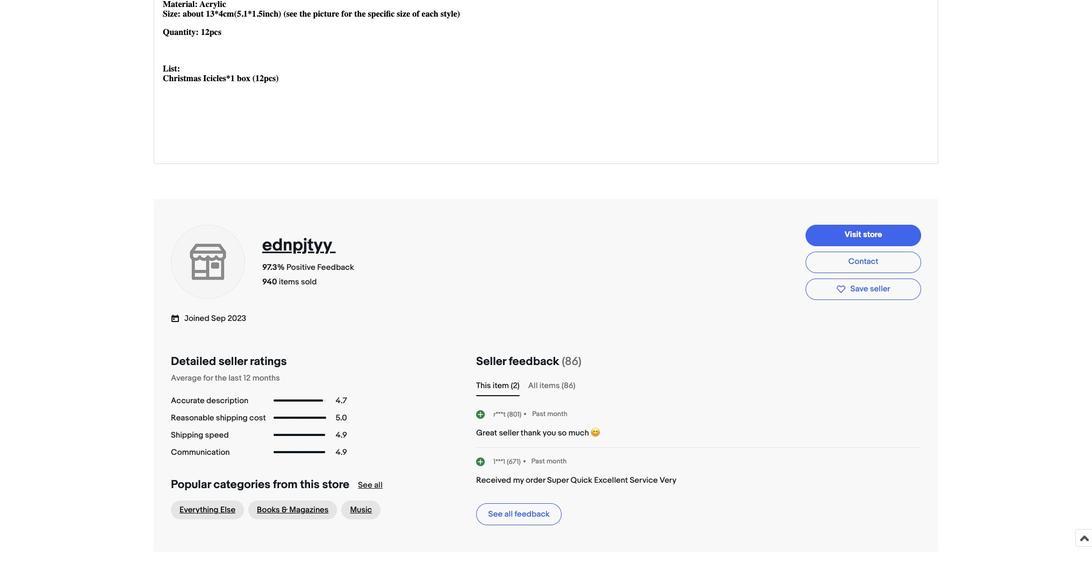 Task type: vqa. For each thing, say whether or not it's contained in the screenshot.
Communication's 4.9
yes



Task type: describe. For each thing, give the bounding box(es) containing it.
4.7
[[336, 396, 347, 406]]

1 vertical spatial store
[[322, 478, 350, 492]]

categories
[[214, 478, 271, 492]]

much
[[569, 428, 589, 438]]

see all
[[358, 480, 383, 490]]

sep
[[211, 313, 226, 324]]

seller feedback (86)
[[476, 355, 582, 369]]

you
[[543, 428, 556, 438]]

months
[[253, 373, 280, 383]]

this
[[476, 381, 491, 391]]

seller
[[476, 355, 506, 369]]

all for see all
[[374, 480, 383, 490]]

books
[[257, 505, 280, 515]]

great seller thank you so much 😊
[[476, 428, 601, 438]]

past month for you
[[532, 410, 568, 418]]

joined sep 2023
[[184, 313, 246, 324]]

(801)
[[507, 410, 522, 419]]

everything
[[180, 505, 219, 515]]

ednpjtyy
[[262, 235, 332, 256]]

positive
[[287, 262, 316, 272]]

music
[[350, 505, 372, 515]]

shipping speed
[[171, 430, 229, 440]]

past month for super
[[532, 457, 567, 466]]

received
[[476, 475, 512, 486]]

visit store
[[845, 230, 883, 240]]

940
[[262, 277, 277, 287]]

past for thank
[[532, 410, 546, 418]]

2023
[[228, 313, 246, 324]]

very
[[660, 475, 677, 486]]

see all feedback link
[[476, 503, 562, 525]]

text__icon wrapper image
[[171, 313, 184, 323]]

detailed
[[171, 355, 216, 369]]

the
[[215, 373, 227, 383]]

month for you
[[548, 410, 568, 418]]

service
[[630, 475, 658, 486]]

feedback
[[317, 262, 354, 272]]

everything else
[[180, 505, 236, 515]]

(671)
[[507, 457, 521, 466]]

from
[[273, 478, 298, 492]]

joined
[[184, 313, 210, 324]]

save
[[851, 284, 869, 294]]

order
[[526, 475, 546, 486]]

received my order super quick excellent service very
[[476, 475, 677, 486]]

ratings
[[250, 355, 287, 369]]

for
[[203, 373, 213, 383]]

97.3%
[[262, 262, 285, 272]]

r***t (801)
[[494, 410, 522, 419]]

see for see all
[[358, 480, 373, 490]]

cost
[[250, 413, 266, 423]]

my
[[513, 475, 524, 486]]

speed
[[205, 430, 229, 440]]

tab list containing this item (2)
[[476, 380, 922, 392]]

excellent
[[594, 475, 628, 486]]

see all feedback
[[488, 509, 550, 519]]

accurate description
[[171, 396, 249, 406]]

(86) for seller feedback (86)
[[562, 355, 582, 369]]

contact
[[849, 257, 879, 267]]

visit
[[845, 230, 862, 240]]

else
[[220, 505, 236, 515]]

(2)
[[511, 381, 520, 391]]

item
[[493, 381, 509, 391]]

magazines
[[289, 505, 329, 515]]

seller for save
[[870, 284, 891, 294]]

this item (2)
[[476, 381, 520, 391]]



Task type: locate. For each thing, give the bounding box(es) containing it.
4.9 for communication
[[336, 447, 347, 457]]

seller right save
[[870, 284, 891, 294]]

items inside tab list
[[540, 381, 560, 391]]

1 vertical spatial month
[[547, 457, 567, 466]]

ednpjtyy link
[[262, 235, 336, 256]]

0 vertical spatial items
[[279, 277, 299, 287]]

all items (86)
[[528, 381, 576, 391]]

shipping
[[216, 413, 248, 423]]

description
[[206, 396, 249, 406]]

1 4.9 from the top
[[336, 430, 347, 440]]

items
[[279, 277, 299, 287], [540, 381, 560, 391]]

0 vertical spatial past
[[532, 410, 546, 418]]

store inside visit store link
[[864, 230, 883, 240]]

(86) up the all items (86)
[[562, 355, 582, 369]]

1***1 (671)
[[494, 457, 521, 466]]

items inside the 97.3% positive feedback 940 items sold
[[279, 277, 299, 287]]

1 horizontal spatial seller
[[499, 428, 519, 438]]

0 vertical spatial seller
[[870, 284, 891, 294]]

all for see all feedback
[[505, 509, 513, 519]]

past month up you at the bottom
[[532, 410, 568, 418]]

12
[[244, 373, 251, 383]]

books & magazines
[[257, 505, 329, 515]]

5.0
[[336, 413, 347, 423]]

r***t
[[494, 410, 506, 419]]

reasonable
[[171, 413, 214, 423]]

popular categories from this store
[[171, 478, 350, 492]]

seller for detailed
[[219, 355, 248, 369]]

2 horizontal spatial seller
[[870, 284, 891, 294]]

1 vertical spatial all
[[505, 509, 513, 519]]

quick
[[571, 475, 593, 486]]

2 vertical spatial seller
[[499, 428, 519, 438]]

everything else link
[[171, 501, 244, 519]]

feedback
[[509, 355, 560, 369], [515, 509, 550, 519]]

seller for great
[[499, 428, 519, 438]]

feedback inside see all feedback 'link'
[[515, 509, 550, 519]]

0 vertical spatial month
[[548, 410, 568, 418]]

save seller button
[[806, 278, 922, 300]]

thank
[[521, 428, 541, 438]]

books & magazines link
[[248, 501, 337, 519]]

feedback up all
[[509, 355, 560, 369]]

communication
[[171, 447, 230, 457]]

0 horizontal spatial store
[[322, 478, 350, 492]]

all
[[528, 381, 538, 391]]

detailed seller ratings
[[171, 355, 287, 369]]

see all link
[[358, 480, 383, 490]]

past for order
[[532, 457, 545, 466]]

😊
[[591, 428, 601, 438]]

1 vertical spatial (86)
[[562, 381, 576, 391]]

month up so
[[548, 410, 568, 418]]

1 vertical spatial seller
[[219, 355, 248, 369]]

0 vertical spatial store
[[864, 230, 883, 240]]

0 vertical spatial 4.9
[[336, 430, 347, 440]]

ednpjtyy image
[[170, 224, 246, 299]]

accurate
[[171, 396, 205, 406]]

(86) inside tab list
[[562, 381, 576, 391]]

0 horizontal spatial all
[[374, 480, 383, 490]]

0 vertical spatial see
[[358, 480, 373, 490]]

0 horizontal spatial seller
[[219, 355, 248, 369]]

1 vertical spatial items
[[540, 381, 560, 391]]

so
[[558, 428, 567, 438]]

97.3% positive feedback 940 items sold
[[262, 262, 354, 287]]

1 horizontal spatial see
[[488, 509, 503, 519]]

sold
[[301, 277, 317, 287]]

1 vertical spatial 4.9
[[336, 447, 347, 457]]

past up great seller thank you so much 😊
[[532, 410, 546, 418]]

all
[[374, 480, 383, 490], [505, 509, 513, 519]]

month up super
[[547, 457, 567, 466]]

past month
[[532, 410, 568, 418], [532, 457, 567, 466]]

music link
[[342, 501, 381, 519]]

shipping
[[171, 430, 203, 440]]

0 horizontal spatial see
[[358, 480, 373, 490]]

1 vertical spatial feedback
[[515, 509, 550, 519]]

this
[[300, 478, 320, 492]]

seller
[[870, 284, 891, 294], [219, 355, 248, 369], [499, 428, 519, 438]]

all up music link
[[374, 480, 383, 490]]

store right this
[[322, 478, 350, 492]]

0 horizontal spatial items
[[279, 277, 299, 287]]

items right all
[[540, 381, 560, 391]]

last
[[229, 373, 242, 383]]

(86) for all items (86)
[[562, 381, 576, 391]]

4.9 for shipping speed
[[336, 430, 347, 440]]

1 horizontal spatial items
[[540, 381, 560, 391]]

store
[[864, 230, 883, 240], [322, 478, 350, 492]]

1 (86) from the top
[[562, 355, 582, 369]]

seller inside button
[[870, 284, 891, 294]]

see down "received"
[[488, 509, 503, 519]]

tab list
[[476, 380, 922, 392]]

1 horizontal spatial store
[[864, 230, 883, 240]]

0 vertical spatial feedback
[[509, 355, 560, 369]]

1 vertical spatial past
[[532, 457, 545, 466]]

0 vertical spatial (86)
[[562, 355, 582, 369]]

0 vertical spatial all
[[374, 480, 383, 490]]

feedback down the order
[[515, 509, 550, 519]]

see for see all feedback
[[488, 509, 503, 519]]

past up the order
[[532, 457, 545, 466]]

past month up super
[[532, 457, 567, 466]]

great
[[476, 428, 497, 438]]

all down "received"
[[505, 509, 513, 519]]

1 horizontal spatial all
[[505, 509, 513, 519]]

&
[[282, 505, 288, 515]]

all inside 'link'
[[505, 509, 513, 519]]

popular
[[171, 478, 211, 492]]

visit store link
[[806, 225, 922, 246]]

see
[[358, 480, 373, 490], [488, 509, 503, 519]]

contact link
[[806, 251, 922, 273]]

2 (86) from the top
[[562, 381, 576, 391]]

items down the positive
[[279, 277, 299, 287]]

seller down r***t (801)
[[499, 428, 519, 438]]

2 4.9 from the top
[[336, 447, 347, 457]]

seller up last
[[219, 355, 248, 369]]

super
[[547, 475, 569, 486]]

past
[[532, 410, 546, 418], [532, 457, 545, 466]]

reasonable shipping cost
[[171, 413, 266, 423]]

save seller
[[851, 284, 891, 294]]

(86)
[[562, 355, 582, 369], [562, 381, 576, 391]]

1***1
[[494, 457, 506, 466]]

average
[[171, 373, 202, 383]]

month for super
[[547, 457, 567, 466]]

0 vertical spatial past month
[[532, 410, 568, 418]]

see inside 'link'
[[488, 509, 503, 519]]

1 vertical spatial see
[[488, 509, 503, 519]]

average for the last 12 months
[[171, 373, 280, 383]]

4.9
[[336, 430, 347, 440], [336, 447, 347, 457]]

1 vertical spatial past month
[[532, 457, 567, 466]]

(86) right all
[[562, 381, 576, 391]]

store right visit
[[864, 230, 883, 240]]

see up music
[[358, 480, 373, 490]]



